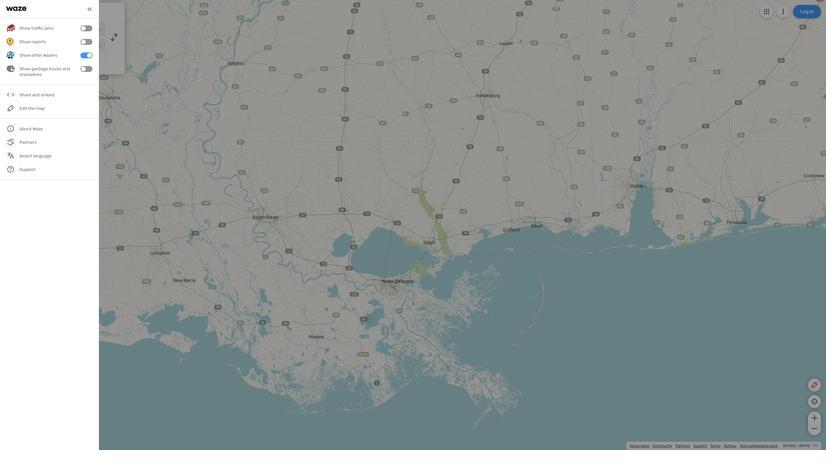 Task type: describe. For each thing, give the bounding box(es) containing it.
driving directions
[[39, 8, 88, 15]]

pencil image
[[811, 381, 819, 389]]

clock image
[[8, 61, 16, 69]]

partners link
[[676, 444, 691, 448]]

and
[[32, 93, 40, 97]]

work
[[770, 444, 779, 448]]

leave
[[20, 62, 33, 68]]

89.915
[[800, 444, 811, 448]]

about
[[630, 444, 640, 448]]

Choose destination text field
[[22, 39, 106, 52]]

share and embed
[[19, 93, 54, 97]]

community
[[653, 444, 673, 448]]

now
[[34, 62, 43, 68]]

|
[[796, 444, 797, 448]]

30.402
[[783, 444, 795, 448]]

-
[[798, 444, 800, 448]]

directions
[[61, 8, 88, 15]]

terms
[[711, 444, 721, 448]]

zoom in image
[[811, 414, 819, 422]]

support
[[694, 444, 708, 448]]



Task type: locate. For each thing, give the bounding box(es) containing it.
current location image
[[9, 25, 17, 33]]

driving
[[39, 8, 59, 15]]

about waze link
[[630, 444, 650, 448]]

zoom out image
[[811, 425, 819, 433]]

about waze community partners support terms notices how suggestions work
[[630, 444, 779, 448]]

location image
[[9, 42, 17, 50]]

Choose starting point text field
[[22, 22, 106, 36]]

code image
[[7, 91, 15, 99]]

terms link
[[711, 444, 721, 448]]

notices link
[[724, 444, 737, 448]]

30.402 | -89.915
[[783, 444, 811, 448]]

community link
[[653, 444, 673, 448]]

link image
[[813, 443, 819, 448]]

notices
[[724, 444, 737, 448]]

share and embed link
[[7, 88, 92, 102]]

support link
[[694, 444, 708, 448]]

suggestions
[[749, 444, 770, 448]]

embed
[[41, 93, 54, 97]]

partners
[[676, 444, 691, 448]]

how
[[741, 444, 748, 448]]

waze
[[641, 444, 650, 448]]

share
[[19, 93, 31, 97]]

leave now
[[20, 62, 43, 68]]

how suggestions work link
[[741, 444, 779, 448]]



Task type: vqa. For each thing, say whether or not it's contained in the screenshot.
45.527 | -122.787
no



